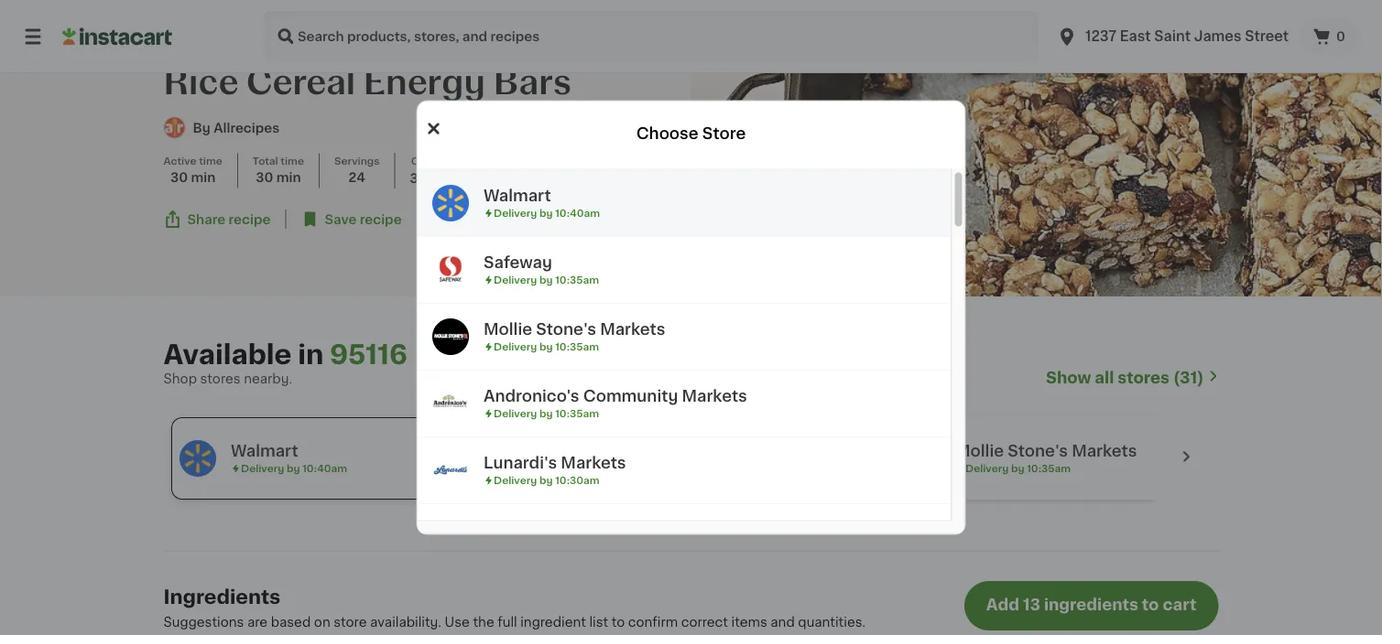 Task type: describe. For each thing, give the bounding box(es) containing it.
mollie stone's markets inside dialog
[[483, 321, 665, 337]]

show all stores (31) button
[[1046, 369, 1219, 389]]

andronico's
[[483, 388, 579, 404]]

active
[[164, 156, 197, 166]]

10:40am for walmart icon
[[555, 208, 600, 218]]

delivery for andronico's community markets icon
[[493, 408, 537, 419]]

add
[[986, 598, 1020, 614]]

walmart for walmart image
[[230, 444, 298, 460]]

servings
[[334, 156, 380, 166]]

walmart image
[[432, 184, 469, 221]]

save
[[325, 213, 357, 226]]

1 horizontal spatial mollie
[[955, 444, 1004, 460]]

in
[[298, 343, 324, 369]]

rice cereal energy bars image
[[691, 0, 1382, 297]]

95116 button
[[330, 341, 407, 371]]

by for walmart icon
[[539, 208, 552, 218]]

30 for total time 30 min
[[256, 171, 273, 184]]

rice
[[164, 66, 238, 99]]

safeway image for walmart image
[[541, 441, 578, 478]]

suggestions
[[164, 617, 244, 630]]

stores inside "button"
[[1118, 371, 1170, 387]]

confirm
[[628, 617, 678, 630]]

share
[[187, 213, 225, 226]]

availability.
[[370, 617, 442, 630]]

stores inside available in 95116 shop stores nearby.
[[200, 373, 241, 386]]

available in 95116 shop stores nearby.
[[164, 343, 407, 386]]

allrecipes
[[214, 122, 280, 135]]

95116
[[330, 343, 407, 369]]

min for active time 30 min
[[191, 171, 216, 184]]

cereal
[[246, 66, 356, 99]]

delivery for mollie stone's markets "image"
[[493, 342, 537, 352]]

10:30am
[[555, 475, 599, 485]]

bars
[[493, 66, 572, 99]]

ingredients
[[1044, 598, 1138, 614]]

piazza's fine foods link
[[417, 504, 951, 571]]

delivery for safeway image corresponding to walmart image
[[602, 464, 646, 474]]

share recipe
[[187, 213, 271, 226]]

use
[[445, 617, 470, 630]]

delivery by 10:35am for safeway image related to walmart icon
[[493, 275, 599, 285]]

recipe for share recipe
[[229, 213, 271, 226]]

1 vertical spatial mollie stone's markets
[[955, 444, 1137, 460]]

save recipe
[[325, 213, 402, 226]]

items
[[731, 617, 767, 630]]

time for total time 30 min
[[281, 156, 304, 166]]

community
[[583, 388, 678, 404]]

show all stores (31)
[[1046, 371, 1204, 387]]

total time 30 min
[[253, 156, 304, 184]]

markets up community
[[600, 321, 665, 337]]

walmart image
[[179, 441, 216, 478]]

by for safeway image corresponding to walmart image
[[648, 464, 661, 474]]

show
[[1046, 371, 1091, 387]]

walmart for walmart icon
[[483, 188, 551, 203]]

30 for active time 30 min
[[170, 171, 188, 184]]

add 13 ingredients to cart
[[986, 598, 1197, 614]]

13
[[1023, 598, 1040, 614]]

on
[[314, 617, 330, 630]]

save recipe button
[[301, 211, 402, 229]]

and
[[771, 617, 795, 630]]

delivery by 10:35am for andronico's community markets icon
[[493, 408, 599, 419]]

by allrecipes
[[193, 122, 280, 135]]

markets right community
[[681, 388, 747, 404]]

by for walmart image
[[286, 464, 300, 474]]

andronico's community markets image
[[432, 385, 469, 422]]

lunardi's markets
[[483, 455, 626, 471]]

safeway image for walmart icon
[[432, 251, 469, 288]]

the
[[473, 617, 494, 630]]

24
[[349, 171, 365, 184]]

delivery by 10:35am for safeway image corresponding to walmart image
[[602, 464, 708, 474]]

nearby.
[[244, 373, 292, 386]]

safeway for walmart icon
[[483, 255, 552, 270]]



Task type: locate. For each thing, give the bounding box(es) containing it.
delivery for walmart icon
[[493, 208, 537, 218]]

fine
[[551, 522, 585, 538]]

0 vertical spatial mollie stone's markets
[[483, 321, 665, 337]]

0 horizontal spatial min
[[191, 171, 216, 184]]

1 vertical spatial mollie
[[955, 444, 1004, 460]]

mollie stone's markets down show
[[955, 444, 1137, 460]]

1 vertical spatial safeway
[[592, 444, 661, 460]]

to
[[1142, 598, 1159, 614], [612, 617, 625, 630]]

0 horizontal spatial delivery by 10:40am
[[240, 464, 347, 474]]

1 time from the left
[[199, 156, 222, 166]]

0 horizontal spatial stores
[[200, 373, 241, 386]]

10:40am for walmart image
[[302, 464, 347, 474]]

dialog
[[416, 100, 966, 571]]

stores right all
[[1118, 371, 1170, 387]]

quantities.
[[798, 617, 866, 630]]

piazza's
[[483, 522, 547, 538]]

to left cart
[[1142, 598, 1159, 614]]

store
[[702, 125, 746, 141]]

delivery
[[493, 208, 537, 218], [493, 275, 537, 285], [493, 342, 537, 352], [493, 408, 537, 419], [240, 464, 284, 474], [602, 464, 646, 474], [965, 464, 1008, 474], [493, 475, 537, 485]]

min
[[191, 171, 216, 184], [276, 171, 301, 184]]

stores
[[1118, 371, 1170, 387], [200, 373, 241, 386]]

safeway image up mollie stone's markets "image"
[[432, 251, 469, 288]]

lunardi's
[[483, 455, 557, 471]]

piazza's fine foods
[[483, 522, 638, 538]]

1 horizontal spatial safeway
[[592, 444, 661, 460]]

delivery by 10:35am
[[493, 275, 599, 285], [493, 342, 599, 352], [493, 408, 599, 419], [602, 464, 708, 474], [965, 464, 1070, 474]]

by
[[539, 208, 552, 218], [539, 275, 552, 285], [539, 342, 552, 352], [539, 408, 552, 419], [286, 464, 300, 474], [648, 464, 661, 474], [1011, 464, 1024, 474], [539, 475, 552, 485]]

servings 24
[[334, 156, 380, 184]]

delivery by 10:35am for mollie stone's markets "image"
[[493, 342, 599, 352]]

based
[[271, 617, 311, 630]]

1 vertical spatial walmart
[[230, 444, 298, 460]]

choose
[[636, 125, 699, 141]]

all
[[1095, 371, 1114, 387]]

1 vertical spatial 10:40am
[[302, 464, 347, 474]]

choose store
[[636, 125, 746, 141]]

total
[[253, 156, 278, 166]]

by for mollie stone's markets "image"
[[539, 342, 552, 352]]

0 vertical spatial stone's
[[536, 321, 596, 337]]

1 30 from the left
[[170, 171, 188, 184]]

0 button
[[1300, 18, 1360, 55]]

list
[[589, 617, 608, 630]]

30 inside total time 30 min
[[256, 171, 273, 184]]

stone's down show
[[1007, 444, 1068, 460]]

1 horizontal spatial stores
[[1118, 371, 1170, 387]]

walmart
[[483, 188, 551, 203], [230, 444, 298, 460]]

stone's
[[536, 321, 596, 337], [1007, 444, 1068, 460]]

time inside total time 30 min
[[281, 156, 304, 166]]

time right total
[[281, 156, 304, 166]]

cart
[[1163, 598, 1197, 614]]

1 horizontal spatial walmart
[[483, 188, 551, 203]]

safeway image
[[432, 251, 469, 288], [541, 441, 578, 478]]

recipe inside button
[[229, 213, 271, 226]]

1 vertical spatial delivery by 10:40am
[[240, 464, 347, 474]]

0 horizontal spatial walmart
[[230, 444, 298, 460]]

full
[[498, 617, 517, 630]]

0 vertical spatial delivery by 10:40am
[[493, 208, 600, 218]]

mollie
[[483, 321, 532, 337], [955, 444, 1004, 460]]

mollie inside dialog
[[483, 321, 532, 337]]

ingredient
[[520, 617, 586, 630]]

2 recipe from the left
[[360, 213, 402, 226]]

add 13 ingredients to cart button
[[964, 582, 1219, 632]]

min down the active
[[191, 171, 216, 184]]

active time 30 min
[[164, 156, 222, 184]]

walmart right walmart image
[[230, 444, 298, 460]]

store
[[334, 617, 367, 630]]

delivery by 10:40am for walmart icon
[[493, 208, 600, 218]]

0 horizontal spatial 30
[[170, 171, 188, 184]]

delivery for walmart image
[[240, 464, 284, 474]]

stores down available on the left of the page
[[200, 373, 241, 386]]

1 horizontal spatial 10:40am
[[555, 208, 600, 218]]

are
[[247, 617, 268, 630]]

instacart logo image
[[62, 26, 172, 48]]

30 down the active
[[170, 171, 188, 184]]

30 inside active time 30 min
[[170, 171, 188, 184]]

time right the active
[[199, 156, 222, 166]]

1 horizontal spatial 30
[[256, 171, 273, 184]]

markets down all
[[1071, 444, 1137, 460]]

time inside active time 30 min
[[199, 156, 222, 166]]

by
[[193, 122, 211, 135]]

0 vertical spatial mollie
[[483, 321, 532, 337]]

30 down total
[[256, 171, 273, 184]]

2 min from the left
[[276, 171, 301, 184]]

0 vertical spatial to
[[1142, 598, 1159, 614]]

stone's up the andronico's
[[536, 321, 596, 337]]

shop
[[164, 373, 197, 386]]

delivery for safeway image related to walmart icon
[[493, 275, 537, 285]]

walmart right walmart icon
[[483, 188, 551, 203]]

by for "lunardi's markets" image at left bottom
[[539, 475, 552, 485]]

recipe right save
[[360, 213, 402, 226]]

dialog containing choose store
[[416, 100, 966, 571]]

calories
[[411, 156, 454, 166]]

0 vertical spatial safeway image
[[432, 251, 469, 288]]

share recipe button
[[164, 211, 271, 229]]

0 horizontal spatial mollie stone's markets
[[483, 321, 665, 337]]

markets
[[600, 321, 665, 337], [681, 388, 747, 404], [1071, 444, 1137, 460], [560, 455, 626, 471]]

correct
[[681, 617, 728, 630]]

0 horizontal spatial recipe
[[229, 213, 271, 226]]

10:40am
[[555, 208, 600, 218], [302, 464, 347, 474]]

1 vertical spatial stone's
[[1007, 444, 1068, 460]]

1 horizontal spatial safeway image
[[541, 441, 578, 478]]

1 horizontal spatial time
[[281, 156, 304, 166]]

1 vertical spatial safeway image
[[541, 441, 578, 478]]

0 horizontal spatial to
[[612, 617, 625, 630]]

2 30 from the left
[[256, 171, 273, 184]]

mollie stone's markets up andronico's community markets
[[483, 321, 665, 337]]

1 horizontal spatial to
[[1142, 598, 1159, 614]]

time
[[199, 156, 222, 166], [281, 156, 304, 166]]

(31)
[[1173, 371, 1204, 387]]

0 horizontal spatial safeway image
[[432, 251, 469, 288]]

0 horizontal spatial 10:40am
[[302, 464, 347, 474]]

1 horizontal spatial min
[[276, 171, 301, 184]]

by for safeway image related to walmart icon
[[539, 275, 552, 285]]

recipe right share
[[229, 213, 271, 226]]

safeway
[[483, 255, 552, 270], [592, 444, 661, 460]]

available
[[164, 343, 292, 369]]

mollie stone's markets
[[483, 321, 665, 337], [955, 444, 1137, 460]]

recipe inside button
[[360, 213, 402, 226]]

324
[[410, 172, 435, 185]]

0 horizontal spatial stone's
[[536, 321, 596, 337]]

0
[[1336, 30, 1346, 43]]

to right list
[[612, 617, 625, 630]]

by for andronico's community markets icon
[[539, 408, 552, 419]]

0 vertical spatial safeway
[[483, 255, 552, 270]]

markets up 10:30am at the left of page
[[560, 455, 626, 471]]

1 recipe from the left
[[229, 213, 271, 226]]

min inside active time 30 min
[[191, 171, 216, 184]]

1 horizontal spatial mollie stone's markets
[[955, 444, 1137, 460]]

10:35am
[[555, 275, 599, 285], [555, 342, 599, 352], [555, 408, 599, 419], [664, 464, 708, 474], [1027, 464, 1070, 474]]

rice cereal energy bars
[[164, 66, 572, 99]]

suggestions are based on store availability. use the full ingredient list to confirm correct items and quantities.
[[164, 617, 866, 630]]

recipe
[[229, 213, 271, 226], [360, 213, 402, 226]]

0 horizontal spatial safeway
[[483, 255, 552, 270]]

1 min from the left
[[191, 171, 216, 184]]

1 horizontal spatial recipe
[[360, 213, 402, 226]]

30
[[170, 171, 188, 184], [256, 171, 273, 184]]

delivery for "lunardi's markets" image at left bottom
[[493, 475, 537, 485]]

1 horizontal spatial stone's
[[1007, 444, 1068, 460]]

safeway image down the andronico's
[[541, 441, 578, 478]]

andronico's community markets
[[483, 388, 747, 404]]

2 time from the left
[[281, 156, 304, 166]]

1 vertical spatial to
[[612, 617, 625, 630]]

min inside total time 30 min
[[276, 171, 301, 184]]

energy
[[363, 66, 485, 99]]

safeway for walmart image
[[592, 444, 661, 460]]

lunardi's markets image
[[432, 452, 469, 489]]

1 horizontal spatial delivery by 10:40am
[[493, 208, 600, 218]]

delivery by 10:40am for walmart image
[[240, 464, 347, 474]]

0 horizontal spatial time
[[199, 156, 222, 166]]

0 vertical spatial 10:40am
[[555, 208, 600, 218]]

0 vertical spatial walmart
[[483, 188, 551, 203]]

delivery by 10:40am
[[493, 208, 600, 218], [240, 464, 347, 474]]

foods
[[589, 522, 638, 538]]

mollie stone's markets image
[[432, 318, 469, 355]]

to inside button
[[1142, 598, 1159, 614]]

delivery by 10:30am
[[493, 475, 599, 485]]

min for total time 30 min
[[276, 171, 301, 184]]

min down total
[[276, 171, 301, 184]]

0 horizontal spatial mollie
[[483, 321, 532, 337]]

time for active time 30 min
[[199, 156, 222, 166]]

recipe for save recipe
[[360, 213, 402, 226]]



Task type: vqa. For each thing, say whether or not it's contained in the screenshot.
the 24
yes



